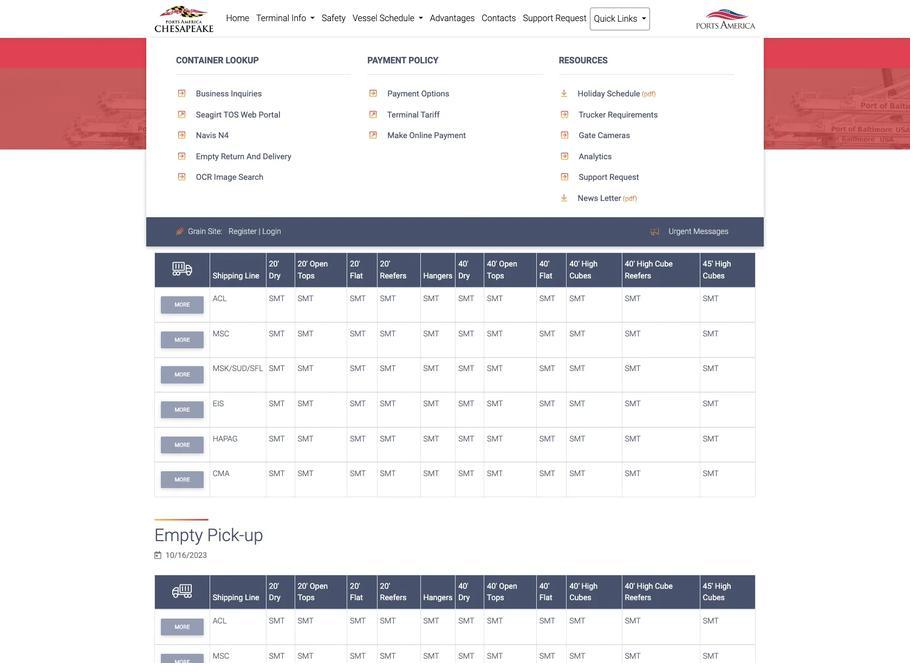 Task type: vqa. For each thing, say whether or not it's contained in the screenshot.
Transactions
no



Task type: locate. For each thing, give the bounding box(es) containing it.
2 shipping line from the top
[[213, 593, 259, 602]]

1 40' flat from the top
[[539, 259, 552, 280]]

0 vertical spatial acl
[[213, 294, 227, 304]]

drop- up the site:
[[207, 203, 249, 223]]

policy
[[409, 55, 438, 66]]

support down analytics
[[579, 172, 607, 182]]

1 20' dry from the top
[[269, 259, 280, 280]]

1 vertical spatial 40' flat
[[539, 582, 552, 602]]

extended right the during
[[571, 48, 605, 58]]

the
[[172, 48, 185, 58]]

support up reefers
[[523, 13, 553, 23]]

1 vertical spatial home
[[155, 165, 178, 176]]

1 vertical spatial terminal
[[387, 110, 419, 120]]

1 20' open tops from the top
[[298, 259, 328, 280]]

0 vertical spatial 40' open tops
[[487, 259, 517, 280]]

main
[[215, 48, 232, 58]]

support request link
[[520, 8, 590, 29], [559, 167, 734, 188]]

support request inside the quick links element
[[577, 172, 639, 182]]

40' flat
[[539, 259, 552, 280], [539, 582, 552, 602]]

exports
[[481, 48, 508, 58]]

1 vertical spatial shipping line
[[213, 593, 259, 602]]

45' high cubes
[[703, 259, 731, 280], [703, 582, 731, 602]]

off for empty drop-off and pick-up
[[237, 165, 248, 176]]

shipping line
[[213, 271, 259, 280], [213, 593, 259, 602]]

schedule right vessel
[[380, 13, 414, 23]]

1 shipping from the top
[[213, 271, 243, 280]]

20'
[[269, 259, 279, 269], [298, 259, 308, 269], [350, 259, 360, 269], [380, 259, 390, 269], [269, 582, 279, 591], [298, 582, 308, 591], [350, 582, 360, 591], [380, 582, 390, 591]]

terminal tariff
[[385, 110, 440, 120]]

10/16/2023 right calendar day image
[[166, 551, 207, 560]]

1 vertical spatial schedule
[[607, 89, 640, 99]]

1 vertical spatial payment
[[387, 89, 419, 99]]

1 45' high cubes from the top
[[703, 259, 731, 280]]

1 horizontal spatial home
[[226, 13, 249, 23]]

1 vertical spatial request
[[609, 172, 639, 182]]

1 vertical spatial hangers
[[423, 593, 453, 602]]

1 horizontal spatial home link
[[223, 8, 253, 29]]

0 vertical spatial pick-
[[266, 165, 285, 176]]

major
[[669, 215, 692, 226]]

0 vertical spatial 40' high cube reefers
[[625, 259, 673, 280]]

0 vertical spatial (pdf)
[[642, 91, 656, 98]]

0 vertical spatial terminal
[[256, 13, 289, 23]]

terminal up make
[[387, 110, 419, 120]]

vessel
[[353, 13, 377, 23]]

home up the 'gate'
[[226, 13, 249, 23]]

be
[[266, 48, 275, 58]]

40' high cubes
[[569, 259, 598, 280], [569, 582, 598, 602]]

high
[[582, 259, 598, 269], [637, 259, 653, 269], [715, 259, 731, 269], [582, 582, 598, 591], [637, 582, 653, 591], [715, 582, 731, 591]]

1 horizontal spatial off
[[249, 203, 270, 223]]

1 vertical spatial (pdf)
[[623, 195, 637, 202]]

off up |
[[249, 203, 270, 223]]

0 vertical spatial arrow to bottom image
[[559, 89, 576, 98]]

register
[[229, 227, 257, 236]]

terminal left the info
[[256, 13, 289, 23]]

1 horizontal spatial schedule
[[607, 89, 640, 99]]

empty inside the quick links element
[[196, 152, 219, 161]]

20' dry
[[269, 259, 280, 280], [269, 582, 280, 602]]

1 vertical spatial pick-
[[207, 525, 244, 546]]

0 vertical spatial 45' high cubes
[[703, 259, 731, 280]]

0 vertical spatial shipping
[[213, 271, 243, 280]]

1 vertical spatial 40' open tops
[[487, 582, 517, 602]]

empty drop-off and pick-up
[[190, 165, 294, 176]]

10/16/2023 for calendar day image
[[166, 551, 207, 560]]

1 horizontal spatial pick-
[[266, 165, 285, 176]]

0 horizontal spatial off
[[237, 165, 248, 176]]

1 vertical spatial line
[[245, 593, 259, 602]]

cube
[[655, 259, 673, 269], [655, 582, 673, 591]]

1 vertical spatial 40' dry
[[458, 582, 470, 602]]

0 horizontal spatial (pdf)
[[623, 195, 637, 202]]

1 vertical spatial 40' high cube reefers
[[625, 582, 673, 602]]

1 vertical spatial drop-
[[207, 203, 249, 223]]

1 20' flat from the top
[[350, 259, 363, 280]]

payment options link
[[367, 84, 543, 104]]

1 vertical spatial acl
[[213, 616, 227, 626]]

1 horizontal spatial support
[[579, 172, 607, 182]]

safety link
[[318, 8, 349, 29]]

vessel schedule
[[353, 13, 417, 23]]

support request link up the during
[[520, 8, 590, 29]]

0 vertical spatial msc
[[213, 329, 229, 339]]

hangers
[[423, 271, 453, 280], [423, 593, 453, 602]]

1 vertical spatial 40' high cubes
[[569, 582, 598, 602]]

0 vertical spatial 40' dry
[[458, 259, 470, 280]]

terminal info
[[256, 13, 308, 23]]

20' reefers
[[380, 259, 407, 280], [380, 582, 407, 602]]

0 horizontal spatial terminal
[[256, 13, 289, 23]]

0 horizontal spatial home link
[[155, 165, 178, 176]]

0 vertical spatial 40' high cubes
[[569, 259, 598, 280]]

1 horizontal spatial up
[[285, 165, 294, 176]]

lookup
[[226, 55, 259, 66]]

shipping
[[213, 271, 243, 280], [213, 593, 243, 602]]

2 msc from the top
[[213, 651, 229, 661]]

1 vertical spatial home link
[[155, 165, 178, 176]]

0 vertical spatial 20' dry
[[269, 259, 280, 280]]

0 vertical spatial line
[[245, 271, 259, 280]]

info
[[291, 13, 306, 23]]

trucker
[[579, 110, 606, 120]]

1 vertical spatial support request
[[577, 172, 639, 182]]

seagirt
[[188, 48, 213, 58], [196, 110, 222, 120]]

terminal inside the quick links element
[[387, 110, 419, 120]]

40'
[[458, 259, 468, 269], [487, 259, 497, 269], [539, 259, 550, 269], [569, 259, 580, 269], [625, 259, 635, 269], [458, 582, 468, 591], [487, 582, 497, 591], [539, 582, 550, 591], [569, 582, 580, 591], [625, 582, 635, 591]]

(pdf) inside the news letter (pdf)
[[623, 195, 637, 202]]

1 vertical spatial 45'
[[703, 582, 713, 591]]

0 vertical spatial drop-
[[217, 165, 237, 176]]

msc
[[213, 329, 229, 339], [213, 651, 229, 661]]

arrow to bottom image left holiday
[[559, 89, 576, 98]]

0 vertical spatial 20' flat
[[350, 259, 363, 280]]

damage
[[694, 215, 726, 226]]

1 horizontal spatial (pdf)
[[642, 91, 656, 98]]

empty
[[196, 152, 219, 161], [190, 165, 215, 176], [154, 203, 203, 223], [154, 525, 203, 546]]

major damage criteria link
[[669, 214, 756, 227]]

1 vertical spatial off
[[249, 203, 270, 223]]

schedule inside the quick links element
[[607, 89, 640, 99]]

1 horizontal spatial request
[[609, 172, 639, 182]]

seagirt inside alert
[[188, 48, 213, 58]]

0 vertical spatial home link
[[223, 8, 253, 29]]

navis n4 link
[[176, 125, 351, 146]]

20' open tops
[[298, 259, 328, 280], [298, 582, 328, 602]]

seagirt right the
[[188, 48, 213, 58]]

1 cube from the top
[[655, 259, 673, 269]]

1 vertical spatial support
[[579, 172, 607, 182]]

1 vertical spatial 45' high cubes
[[703, 582, 731, 602]]

quick links link
[[590, 8, 650, 30]]

arrow to bottom image
[[559, 89, 576, 98], [559, 194, 576, 202]]

empty for empty pick-up
[[154, 525, 203, 546]]

0 vertical spatial 40' flat
[[539, 259, 552, 280]]

options
[[421, 89, 449, 99]]

0 horizontal spatial support
[[523, 13, 553, 23]]

0 vertical spatial schedule
[[380, 13, 414, 23]]

(pdf) right letter
[[623, 195, 637, 202]]

cubes
[[569, 271, 591, 280], [703, 271, 725, 280], [569, 593, 591, 602], [703, 593, 725, 602]]

20' flat
[[350, 259, 363, 280], [350, 582, 363, 602]]

contacts
[[482, 13, 516, 23]]

up
[[285, 165, 294, 176], [244, 525, 263, 546]]

home link left ocr
[[155, 165, 178, 176]]

login link
[[262, 227, 281, 236]]

quick links element
[[146, 38, 764, 246]]

payment right 'on'
[[367, 55, 406, 66]]

1 extended from the left
[[278, 48, 311, 58]]

2 20' open tops from the top
[[298, 582, 328, 602]]

2 cube from the top
[[655, 582, 673, 591]]

0 vertical spatial 45'
[[703, 259, 713, 269]]

eis
[[213, 399, 224, 408]]

0 vertical spatial 10/16/2023
[[166, 229, 207, 238]]

during
[[547, 48, 569, 58]]

home left ocr
[[155, 165, 178, 176]]

(pdf) up trucker requirements link
[[642, 91, 656, 98]]

drop- down return
[[217, 165, 237, 176]]

0 vertical spatial support request
[[523, 13, 587, 23]]

1 vertical spatial 20' open tops
[[298, 582, 328, 602]]

0 vertical spatial up
[[285, 165, 294, 176]]

2 arrow to bottom image from the top
[[559, 194, 576, 202]]

urgent messages link
[[663, 222, 734, 242]]

2 20' dry from the top
[[269, 582, 280, 602]]

10/16/2023 right calendar day icon at the left of the page
[[166, 229, 207, 238]]

45'
[[703, 259, 713, 269], [703, 582, 713, 591]]

holiday schedule (pdf)
[[576, 89, 656, 99]]

1 vertical spatial 10/16/2023
[[166, 551, 207, 560]]

request left quick
[[555, 13, 587, 23]]

advantages
[[430, 13, 475, 23]]

criteria
[[728, 215, 756, 226]]

0 vertical spatial off
[[237, 165, 248, 176]]

drop- for empty drop-off
[[207, 203, 249, 223]]

off down empty return and delivery
[[237, 165, 248, 176]]

support request link up letter
[[559, 167, 734, 188]]

5:30
[[323, 48, 339, 58]]

payment down the terminal tariff link
[[434, 131, 466, 140]]

support request up the during
[[523, 13, 587, 23]]

2 line from the top
[[245, 593, 259, 602]]

request up letter
[[609, 172, 639, 182]]

portal
[[259, 110, 280, 120]]

2 10/16/2023 from the top
[[166, 551, 207, 560]]

1 10/16/2023 from the top
[[166, 229, 207, 238]]

1 vertical spatial cube
[[655, 582, 673, 591]]

drop-
[[217, 165, 237, 176], [207, 203, 249, 223]]

1 horizontal spatial terminal
[[387, 110, 419, 120]]

40' open tops
[[487, 259, 517, 280], [487, 582, 517, 602]]

0 horizontal spatial schedule
[[380, 13, 414, 23]]

1 40' dry from the top
[[458, 259, 470, 280]]

0 vertical spatial home
[[226, 13, 249, 23]]

terminal tariff link
[[367, 104, 543, 125]]

0 horizontal spatial up
[[244, 525, 263, 546]]

0 vertical spatial payment
[[367, 55, 406, 66]]

empty for empty return and delivery
[[196, 152, 219, 161]]

2 40' dry from the top
[[458, 582, 470, 602]]

10/16/2023 for calendar day icon at the left of the page
[[166, 229, 207, 238]]

empty for empty drop-off and pick-up
[[190, 165, 215, 176]]

dry
[[269, 271, 280, 280], [458, 271, 470, 280], [269, 593, 280, 602], [458, 593, 470, 602]]

1 vertical spatial 20' flat
[[350, 582, 363, 602]]

1 vertical spatial msc
[[213, 651, 229, 661]]

schedule up trucker requirements
[[607, 89, 640, 99]]

home inside home link
[[226, 13, 249, 23]]

extended left to
[[278, 48, 311, 58]]

payment up terminal tariff
[[387, 89, 419, 99]]

2 40' high cube reefers from the top
[[625, 582, 673, 602]]

0 vertical spatial 20' open tops
[[298, 259, 328, 280]]

40' high cube reefers
[[625, 259, 673, 280], [625, 582, 673, 602]]

1 40' high cubes from the top
[[569, 259, 598, 280]]

0 vertical spatial shipping line
[[213, 271, 259, 280]]

empty pick-up
[[154, 525, 263, 546]]

0 horizontal spatial home
[[155, 165, 178, 176]]

support
[[523, 13, 553, 23], [579, 172, 607, 182]]

0 horizontal spatial extended
[[278, 48, 311, 58]]

(pdf) inside holiday schedule (pdf)
[[642, 91, 656, 98]]

support request up the news letter (pdf)
[[577, 172, 639, 182]]

1 vertical spatial 20' dry
[[269, 582, 280, 602]]

0 vertical spatial cube
[[655, 259, 673, 269]]

1 vertical spatial seagirt
[[196, 110, 222, 120]]

home link up the 'gate'
[[223, 8, 253, 29]]

2 20' flat from the top
[[350, 582, 363, 602]]

1 vertical spatial up
[[244, 525, 263, 546]]

2 vertical spatial payment
[[434, 131, 466, 140]]

1 vertical spatial shipping
[[213, 593, 243, 602]]

1 acl from the top
[[213, 294, 227, 304]]

ocr image search
[[194, 172, 263, 182]]

terminal
[[256, 13, 289, 23], [387, 110, 419, 120]]

schedule for vessel
[[380, 13, 414, 23]]

1 horizontal spatial extended
[[571, 48, 605, 58]]

2 40' flat from the top
[[539, 582, 552, 602]]

0 vertical spatial request
[[555, 13, 587, 23]]

acl
[[213, 294, 227, 304], [213, 616, 227, 626]]

0 vertical spatial seagirt
[[188, 48, 213, 58]]

1 vertical spatial arrow to bottom image
[[559, 194, 576, 202]]

seagirt inside the quick links element
[[196, 110, 222, 120]]

seagirt up navis n4 at the top left of page
[[196, 110, 222, 120]]

1 shipping line from the top
[[213, 271, 259, 280]]

open
[[310, 259, 328, 269], [499, 259, 517, 269], [310, 582, 328, 591], [499, 582, 517, 591]]

business
[[196, 89, 229, 99]]

terminal for terminal info
[[256, 13, 289, 23]]

seagirt tos web portal
[[194, 110, 280, 120]]

inquiries
[[231, 89, 262, 99]]

0 vertical spatial 20' reefers
[[380, 259, 407, 280]]

or
[[510, 48, 517, 58]]

arrow to bottom image left 'news' on the top
[[559, 194, 576, 202]]

2 40' open tops from the top
[[487, 582, 517, 602]]

online
[[409, 131, 432, 140]]

1 arrow to bottom image from the top
[[559, 89, 576, 98]]

1 vertical spatial 20' reefers
[[380, 582, 407, 602]]

0 vertical spatial hangers
[[423, 271, 453, 280]]

payment options
[[385, 89, 449, 99]]



Task type: describe. For each thing, give the bounding box(es) containing it.
will
[[253, 48, 263, 58]]

wheat image
[[176, 228, 186, 235]]

and
[[247, 152, 261, 161]]

navis n4
[[194, 131, 229, 140]]

support inside the quick links element
[[579, 172, 607, 182]]

1 vertical spatial support request link
[[559, 167, 734, 188]]

advantages link
[[427, 8, 478, 29]]

home for the right home link
[[226, 13, 249, 23]]

empty return and delivery
[[194, 152, 291, 161]]

(pdf) for letter
[[623, 195, 637, 202]]

2 extended from the left
[[571, 48, 605, 58]]

gate cameras link
[[559, 125, 734, 146]]

hapag
[[213, 434, 238, 443]]

delivery
[[263, 152, 291, 161]]

news letter (pdf)
[[576, 193, 637, 203]]

1 20' reefers from the top
[[380, 259, 407, 280]]

news
[[578, 193, 598, 203]]

grain
[[188, 227, 206, 236]]

requirements
[[608, 110, 658, 120]]

container lookup
[[176, 55, 259, 66]]

image
[[214, 172, 237, 182]]

1 40' high cube reefers from the top
[[625, 259, 673, 280]]

off for empty drop-off
[[249, 203, 270, 223]]

home for the bottom home link
[[155, 165, 178, 176]]

contacts link
[[478, 8, 520, 29]]

18th.
[[447, 48, 466, 58]]

n4
[[218, 131, 229, 140]]

wednesday,
[[368, 48, 413, 58]]

(pdf) for schedule
[[642, 91, 656, 98]]

make online payment
[[385, 131, 466, 140]]

payment policy
[[367, 55, 438, 66]]

web
[[241, 110, 257, 120]]

vessel schedule link
[[349, 8, 427, 29]]

payment for payment policy
[[367, 55, 406, 66]]

arrow to bottom image for holiday schedule
[[559, 89, 576, 98]]

hours.
[[607, 48, 630, 58]]

gate
[[235, 48, 251, 58]]

drop- for empty drop-off and pick-up
[[217, 165, 237, 176]]

register link
[[229, 227, 257, 236]]

empty for empty drop-off
[[154, 203, 203, 223]]

1 45' from the top
[[703, 259, 713, 269]]

2 45' from the top
[[703, 582, 713, 591]]

register | login
[[229, 227, 281, 236]]

business inquiries link
[[176, 84, 351, 104]]

calendar day image
[[154, 230, 161, 237]]

quick
[[594, 14, 615, 24]]

tariff
[[421, 110, 440, 120]]

trucker requirements link
[[559, 104, 734, 125]]

make online payment link
[[367, 125, 543, 146]]

pm
[[342, 48, 354, 58]]

schedule for holiday
[[607, 89, 640, 99]]

login
[[262, 227, 281, 236]]

messages
[[693, 227, 729, 236]]

2 45' high cubes from the top
[[703, 582, 731, 602]]

reefers
[[520, 48, 544, 58]]

the seagirt main gate will be extended to 5:30 pm on wednesday, october 18th.  no exports or reefers during extended hours. alert
[[0, 38, 910, 68]]

2 20' reefers from the top
[[380, 582, 407, 602]]

calendar day image
[[154, 552, 161, 559]]

search
[[239, 172, 263, 182]]

payment for payment options
[[387, 89, 419, 99]]

analytics
[[577, 152, 612, 161]]

1 40' open tops from the top
[[487, 259, 517, 280]]

2 40' high cubes from the top
[[569, 582, 598, 602]]

links
[[617, 14, 637, 24]]

bullhorn image
[[650, 228, 661, 235]]

ocr
[[196, 172, 212, 182]]

cameras
[[598, 131, 630, 140]]

arrow to bottom image for news letter
[[559, 194, 576, 202]]

grain site:
[[188, 227, 222, 236]]

site:
[[208, 227, 222, 236]]

tos
[[224, 110, 239, 120]]

2 shipping from the top
[[213, 593, 243, 602]]

2 hangers from the top
[[423, 593, 453, 602]]

urgent
[[669, 227, 692, 236]]

2 acl from the top
[[213, 616, 227, 626]]

navis
[[196, 131, 216, 140]]

return
[[221, 152, 245, 161]]

major damage criteria
[[669, 215, 756, 226]]

request inside the quick links element
[[609, 172, 639, 182]]

urgent messages
[[669, 227, 729, 236]]

terminal for terminal tariff
[[387, 110, 419, 120]]

cma
[[213, 469, 229, 478]]

resources
[[559, 55, 608, 66]]

0 horizontal spatial pick-
[[207, 525, 244, 546]]

0 vertical spatial support request link
[[520, 8, 590, 29]]

|
[[259, 227, 260, 236]]

1 hangers from the top
[[423, 271, 453, 280]]

1 line from the top
[[245, 271, 259, 280]]

0 horizontal spatial request
[[555, 13, 587, 23]]

trucker requirements
[[577, 110, 658, 120]]

terminal info link
[[253, 8, 318, 29]]

0 vertical spatial support
[[523, 13, 553, 23]]

gate
[[579, 131, 596, 140]]

ocr image search link
[[176, 167, 351, 188]]

1 msc from the top
[[213, 329, 229, 339]]

safety
[[322, 13, 346, 23]]

the seagirt main gate will be extended to 5:30 pm on wednesday, october 18th.  no exports or reefers during extended hours.
[[172, 48, 630, 58]]

msk/sud/sfl
[[213, 364, 263, 373]]

letter
[[600, 193, 621, 203]]

seagirt tos web portal link
[[176, 104, 351, 125]]

quick links
[[594, 14, 639, 24]]

make
[[387, 131, 407, 140]]

container
[[176, 55, 223, 66]]

analytics link
[[559, 146, 734, 167]]

and
[[250, 165, 264, 176]]

holiday
[[578, 89, 605, 99]]

october
[[415, 48, 445, 58]]

business inquiries
[[194, 89, 262, 99]]

empty return and delivery link
[[176, 146, 351, 167]]



